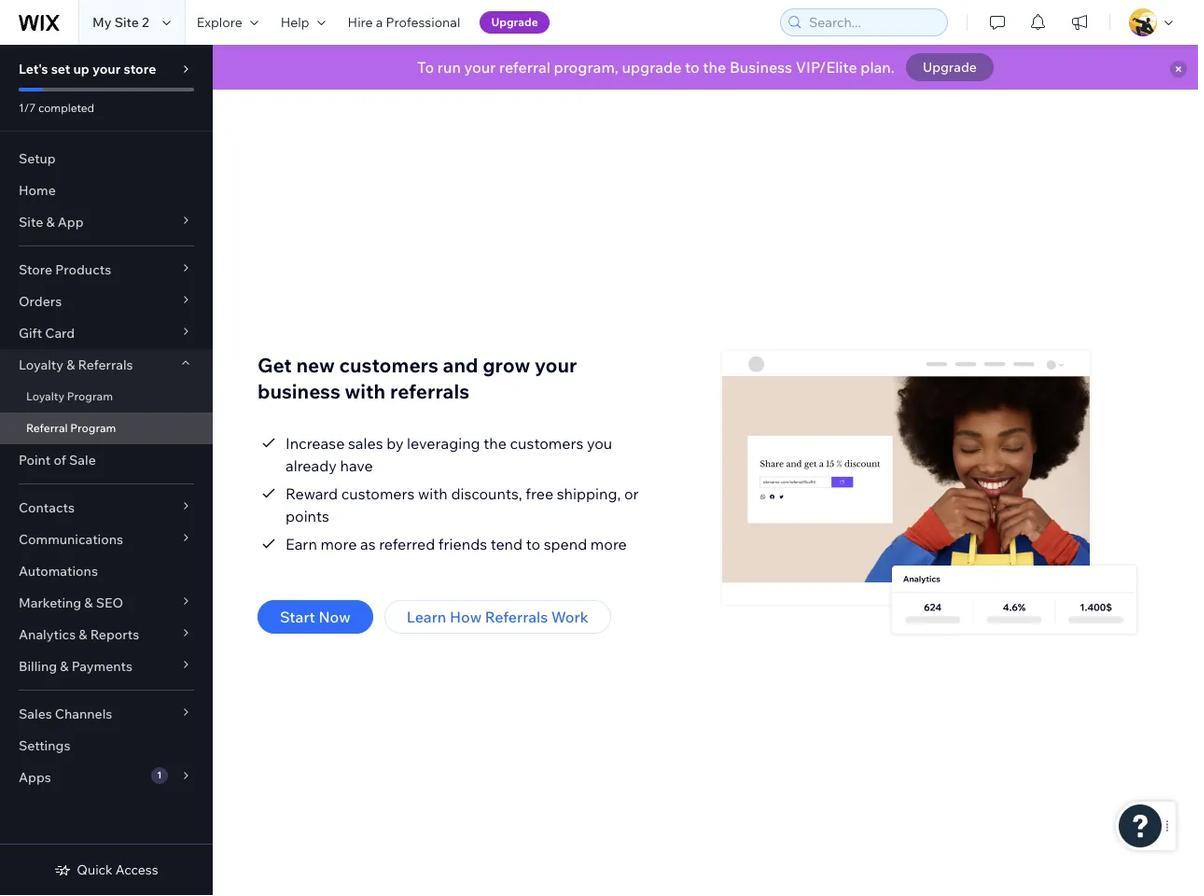 Task type: vqa. For each thing, say whether or not it's contained in the screenshot.
the leftmost the &
no



Task type: describe. For each thing, give the bounding box(es) containing it.
communications
[[19, 531, 123, 548]]

your inside get new customers and grow your business with referrals
[[535, 352, 577, 377]]

program for loyalty program
[[67, 389, 113, 403]]

hire a professional link
[[337, 0, 472, 45]]

marketing
[[19, 595, 81, 611]]

completed
[[38, 101, 94, 115]]

gift
[[19, 325, 42, 342]]

customers inside get new customers and grow your business with referrals
[[339, 352, 439, 377]]

loyalty & referrals
[[19, 357, 133, 373]]

help
[[281, 14, 309, 31]]

tend
[[491, 534, 523, 553]]

program for referral program
[[70, 421, 116, 435]]

point
[[19, 452, 51, 469]]

your inside alert
[[464, 58, 496, 77]]

referred
[[379, 534, 435, 553]]

spend
[[544, 534, 587, 553]]

referrals for &
[[78, 357, 133, 373]]

site & app
[[19, 214, 84, 231]]

work
[[551, 607, 589, 626]]

learn
[[407, 607, 446, 626]]

1/7
[[19, 101, 36, 115]]

a
[[376, 14, 383, 31]]

business
[[258, 378, 340, 403]]

new
[[296, 352, 335, 377]]

settings
[[19, 737, 70, 754]]

let's set up your store
[[19, 61, 156, 77]]

site & app button
[[0, 206, 213, 238]]

payments
[[72, 658, 132, 675]]

upgrade button inside to run your referral program, upgrade to the business vip/elite plan. alert
[[906, 53, 994, 81]]

quick
[[77, 861, 113, 878]]

learn how referrals work
[[407, 607, 589, 626]]

point of sale
[[19, 452, 96, 469]]

store products
[[19, 261, 111, 278]]

1/7 completed
[[19, 101, 94, 115]]

& for analytics
[[79, 626, 87, 643]]

seo
[[96, 595, 123, 611]]

1 more from the left
[[321, 534, 357, 553]]

1 vertical spatial customers
[[510, 434, 584, 452]]

referral
[[26, 421, 68, 435]]

increase
[[286, 434, 345, 452]]

get new customers and grow your business with referrals
[[258, 352, 577, 403]]

to inside increase sales by leveraging the customers you already have reward customers with discounts, free shipping, or points earn more as referred friends tend to spend more
[[526, 534, 540, 553]]

analytics & reports button
[[0, 619, 213, 651]]

discounts,
[[451, 484, 522, 503]]

program,
[[554, 58, 619, 77]]

as
[[360, 534, 376, 553]]

orders button
[[0, 286, 213, 317]]

point of sale link
[[0, 444, 213, 476]]

sales channels button
[[0, 698, 213, 730]]

billing & payments button
[[0, 651, 213, 682]]

site inside popup button
[[19, 214, 43, 231]]

& for billing
[[60, 658, 69, 675]]

set
[[51, 61, 70, 77]]

gift card
[[19, 325, 75, 342]]

marketing & seo
[[19, 595, 123, 611]]

contacts button
[[0, 492, 213, 524]]

analytics
[[19, 626, 76, 643]]

Search... field
[[804, 9, 942, 35]]

sidebar element
[[0, 45, 213, 895]]

app
[[58, 214, 84, 231]]

analytics & reports
[[19, 626, 139, 643]]

professional
[[386, 14, 461, 31]]

loyalty for loyalty program
[[26, 389, 65, 403]]

the inside increase sales by leveraging the customers you already have reward customers with discounts, free shipping, or points earn more as referred friends tend to spend more
[[484, 434, 507, 452]]

to run your referral program, upgrade to the business vip/elite plan.
[[417, 58, 895, 77]]

referral
[[499, 58, 551, 77]]

of
[[54, 452, 66, 469]]

you
[[587, 434, 612, 452]]

card
[[45, 325, 75, 342]]

upgrade
[[622, 58, 682, 77]]

with inside increase sales by leveraging the customers you already have reward customers with discounts, free shipping, or points earn more as referred friends tend to spend more
[[418, 484, 448, 503]]

communications button
[[0, 524, 213, 555]]

& for loyalty
[[66, 357, 75, 373]]

sales channels
[[19, 706, 112, 722]]

your inside "sidebar" element
[[92, 61, 121, 77]]

my
[[92, 14, 112, 31]]

access
[[116, 861, 158, 878]]

business
[[730, 58, 793, 77]]

reports
[[90, 626, 139, 643]]

setup link
[[0, 143, 213, 175]]



Task type: locate. For each thing, give the bounding box(es) containing it.
0 horizontal spatial to
[[526, 534, 540, 553]]

quick access button
[[54, 861, 158, 878]]

site down home
[[19, 214, 43, 231]]

sale
[[69, 452, 96, 469]]

the up discounts,
[[484, 434, 507, 452]]

loyalty program
[[26, 389, 113, 403]]

to right the tend
[[526, 534, 540, 553]]

your right run
[[464, 58, 496, 77]]

2 more from the left
[[591, 534, 627, 553]]

referrals
[[78, 357, 133, 373], [485, 607, 548, 626]]

& left reports
[[79, 626, 87, 643]]

referrals inside dropdown button
[[78, 357, 133, 373]]

0 horizontal spatial referrals
[[78, 357, 133, 373]]

0 vertical spatial upgrade
[[491, 15, 538, 29]]

quick access
[[77, 861, 158, 878]]

with up sales in the left of the page
[[345, 378, 386, 403]]

0 vertical spatial customers
[[339, 352, 439, 377]]

automations
[[19, 563, 98, 580]]

leveraging
[[407, 434, 480, 452]]

1 horizontal spatial more
[[591, 534, 627, 553]]

&
[[46, 214, 55, 231], [66, 357, 75, 373], [84, 595, 93, 611], [79, 626, 87, 643], [60, 658, 69, 675]]

0 vertical spatial site
[[114, 14, 139, 31]]

points
[[286, 506, 329, 525]]

loyalty for loyalty & referrals
[[19, 357, 63, 373]]

upgrade button
[[480, 11, 549, 34], [906, 53, 994, 81]]

orders
[[19, 293, 62, 310]]

program down loyalty & referrals on the left top
[[67, 389, 113, 403]]

0 horizontal spatial more
[[321, 534, 357, 553]]

1 vertical spatial site
[[19, 214, 43, 231]]

upgrade up referral
[[491, 15, 538, 29]]

contacts
[[19, 499, 75, 516]]

your right up
[[92, 61, 121, 77]]

with down leveraging
[[418, 484, 448, 503]]

gift card button
[[0, 317, 213, 349]]

to
[[417, 58, 434, 77]]

referrals for how
[[485, 607, 548, 626]]

loyalty down gift card on the top
[[19, 357, 63, 373]]

1 vertical spatial program
[[70, 421, 116, 435]]

customers up "free"
[[510, 434, 584, 452]]

upgrade button right plan.
[[906, 53, 994, 81]]

1 vertical spatial with
[[418, 484, 448, 503]]

0 horizontal spatial with
[[345, 378, 386, 403]]

1 vertical spatial upgrade
[[923, 59, 977, 76]]

loyalty inside dropdown button
[[19, 357, 63, 373]]

0 vertical spatial program
[[67, 389, 113, 403]]

friends
[[439, 534, 487, 553]]

hire a professional
[[348, 14, 461, 31]]

upgrade
[[491, 15, 538, 29], [923, 59, 977, 76]]

2
[[142, 14, 149, 31]]

site left 2
[[114, 14, 139, 31]]

1 vertical spatial referrals
[[485, 607, 548, 626]]

upgrade button up referral
[[480, 11, 549, 34]]

vip/elite
[[796, 58, 857, 77]]

upgrade inside alert
[[923, 59, 977, 76]]

upgrade right plan.
[[923, 59, 977, 76]]

home link
[[0, 175, 213, 206]]

with
[[345, 378, 386, 403], [418, 484, 448, 503]]

the inside alert
[[703, 58, 726, 77]]

& inside dropdown button
[[66, 357, 75, 373]]

the left business
[[703, 58, 726, 77]]

reward
[[286, 484, 338, 503]]

to
[[685, 58, 700, 77], [526, 534, 540, 553]]

0 vertical spatial to
[[685, 58, 700, 77]]

upgrade for the upgrade 'button' within the to run your referral program, upgrade to the business vip/elite plan. alert
[[923, 59, 977, 76]]

0 horizontal spatial site
[[19, 214, 43, 231]]

how
[[450, 607, 482, 626]]

billing
[[19, 658, 57, 675]]

explore
[[197, 14, 242, 31]]

program
[[67, 389, 113, 403], [70, 421, 116, 435]]

learn how referrals work link
[[384, 600, 611, 633]]

1 horizontal spatial your
[[464, 58, 496, 77]]

automations link
[[0, 555, 213, 587]]

sales
[[348, 434, 383, 452]]

1 vertical spatial the
[[484, 434, 507, 452]]

loyalty up referral
[[26, 389, 65, 403]]

customers down have at bottom left
[[341, 484, 415, 503]]

your
[[464, 58, 496, 77], [92, 61, 121, 77], [535, 352, 577, 377]]

& for site
[[46, 214, 55, 231]]

upgrade for the top the upgrade 'button'
[[491, 15, 538, 29]]

free
[[526, 484, 554, 503]]

more left as
[[321, 534, 357, 553]]

0 vertical spatial the
[[703, 58, 726, 77]]

channels
[[55, 706, 112, 722]]

site
[[114, 14, 139, 31], [19, 214, 43, 231]]

shipping,
[[557, 484, 621, 503]]

to right upgrade
[[685, 58, 700, 77]]

& for marketing
[[84, 595, 93, 611]]

your right grow
[[535, 352, 577, 377]]

or
[[624, 484, 639, 503]]

and
[[443, 352, 478, 377]]

& left seo
[[84, 595, 93, 611]]

0 vertical spatial with
[[345, 378, 386, 403]]

by
[[387, 434, 404, 452]]

get
[[258, 352, 292, 377]]

billing & payments
[[19, 658, 132, 675]]

help button
[[269, 0, 337, 45]]

1 horizontal spatial the
[[703, 58, 726, 77]]

apps
[[19, 769, 51, 786]]

customers up referrals
[[339, 352, 439, 377]]

with inside get new customers and grow your business with referrals
[[345, 378, 386, 403]]

more
[[321, 534, 357, 553], [591, 534, 627, 553]]

0 vertical spatial loyalty
[[19, 357, 63, 373]]

1 horizontal spatial upgrade button
[[906, 53, 994, 81]]

2 vertical spatial customers
[[341, 484, 415, 503]]

to run your referral program, upgrade to the business vip/elite plan. alert
[[213, 45, 1198, 90]]

sales
[[19, 706, 52, 722]]

1 horizontal spatial with
[[418, 484, 448, 503]]

start
[[280, 607, 315, 626]]

referral program
[[26, 421, 116, 435]]

referrals right how
[[485, 607, 548, 626]]

up
[[73, 61, 89, 77]]

1 vertical spatial to
[[526, 534, 540, 553]]

& right billing
[[60, 658, 69, 675]]

0 horizontal spatial upgrade button
[[480, 11, 549, 34]]

1 horizontal spatial upgrade
[[923, 59, 977, 76]]

referrals up loyalty program link
[[78, 357, 133, 373]]

0 horizontal spatial upgrade
[[491, 15, 538, 29]]

0 horizontal spatial the
[[484, 434, 507, 452]]

run
[[438, 58, 461, 77]]

let's
[[19, 61, 48, 77]]

have
[[340, 456, 373, 475]]

start now
[[280, 607, 351, 626]]

store
[[19, 261, 52, 278]]

products
[[55, 261, 111, 278]]

loyalty
[[19, 357, 63, 373], [26, 389, 65, 403]]

1 horizontal spatial to
[[685, 58, 700, 77]]

1 vertical spatial upgrade button
[[906, 53, 994, 81]]

0 horizontal spatial your
[[92, 61, 121, 77]]

already
[[286, 456, 337, 475]]

1 horizontal spatial referrals
[[485, 607, 548, 626]]

earn
[[286, 534, 317, 553]]

more right spend
[[591, 534, 627, 553]]

referral program link
[[0, 413, 213, 444]]

store
[[124, 61, 156, 77]]

to inside to run your referral program, upgrade to the business vip/elite plan. alert
[[685, 58, 700, 77]]

marketing & seo button
[[0, 587, 213, 619]]

1 vertical spatial loyalty
[[26, 389, 65, 403]]

referrals
[[390, 378, 469, 403]]

settings link
[[0, 730, 213, 762]]

program up sale in the left of the page
[[70, 421, 116, 435]]

1 horizontal spatial site
[[114, 14, 139, 31]]

& left app
[[46, 214, 55, 231]]

my site 2
[[92, 14, 149, 31]]

0 vertical spatial upgrade button
[[480, 11, 549, 34]]

& up loyalty program
[[66, 357, 75, 373]]

2 horizontal spatial your
[[535, 352, 577, 377]]

hire
[[348, 14, 373, 31]]

0 vertical spatial referrals
[[78, 357, 133, 373]]



